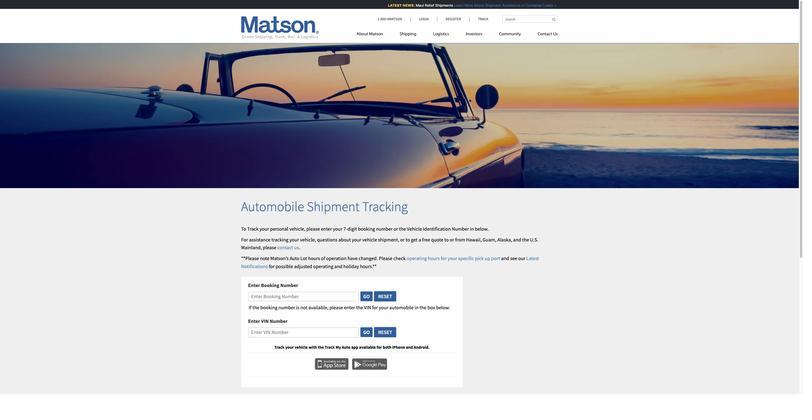 Task type: vqa. For each thing, say whether or not it's contained in the screenshot.
the leftmost booking
yes



Task type: describe. For each thing, give the bounding box(es) containing it.
us.
[[579, 3, 584, 8]]

top menu navigation
[[357, 29, 558, 41]]

if the booking number is not available, please enter the vin for your automobile in the box below:
[[249, 304, 450, 311]]

shipping link
[[392, 29, 425, 41]]

to track your personal vehicle, please enter your 7-digit booking number or the vehicle identification number in below.
[[241, 226, 489, 232]]

community link
[[491, 29, 530, 41]]

personal
[[270, 226, 289, 232]]

and inside for assistance tracking your vehicle, questions about your vehicle shipment, or to get a free quote to or from hawaii, guam, alaska, and the u.s. mainland, please
[[514, 236, 522, 243]]

android.
[[414, 345, 430, 350]]

about matson
[[357, 32, 383, 36]]

or up "shipment,"
[[394, 226, 398, 232]]

changed.
[[359, 255, 378, 262]]

0 vertical spatial operating
[[446, 3, 462, 8]]

0 horizontal spatial operating
[[313, 263, 334, 270]]

posted
[[494, 3, 506, 8]]

and right the learn
[[463, 3, 470, 8]]

0 vertical spatial in
[[470, 226, 474, 232]]

enter for enter booking number
[[248, 282, 260, 288]]

0 horizontal spatial possible
[[276, 263, 293, 270]]

4matson
[[387, 17, 402, 21]]

investors
[[466, 32, 483, 36]]

vehicle
[[407, 226, 422, 232]]

hours for changed.
[[428, 255, 440, 262]]

for down note in the bottom of the page
[[269, 263, 275, 270]]

for left automobile
[[372, 304, 378, 311]]

1 vertical spatial holiday
[[344, 263, 359, 270]]

is
[[296, 304, 300, 311]]

both
[[383, 345, 392, 350]]

of
[[321, 255, 325, 262]]

Search search field
[[503, 16, 558, 23]]

vehicle, for questions
[[300, 236, 316, 243]]

track link
[[470, 17, 489, 21]]

"latest
[[518, 3, 530, 8]]

notifications"
[[531, 3, 554, 8]]

Enter VIN Number text field
[[248, 328, 359, 337]]

or left 'from'
[[450, 236, 455, 243]]

>
[[551, 3, 553, 8]]

lot
[[301, 255, 307, 262]]

login link
[[411, 17, 438, 21]]

goolge play image
[[352, 357, 388, 371]]

1 vertical spatial auto
[[342, 345, 351, 350]]

enter for enter vin number
[[248, 318, 260, 324]]

contact us link
[[530, 29, 558, 41]]

2 to from the left
[[445, 236, 449, 243]]

about
[[339, 236, 351, 243]]

shipments
[[432, 3, 449, 8]]

below.
[[475, 226, 489, 232]]

questions
[[317, 236, 338, 243]]

community
[[499, 32, 521, 36]]

see
[[511, 255, 518, 262]]

container
[[522, 3, 539, 8]]

my
[[336, 345, 341, 350]]

**please note matson's auto lot hours of operation have changed. please check operating hours for your specific pick up port and see our
[[241, 255, 527, 262]]

2 horizontal spatial please
[[330, 304, 343, 311]]

under
[[507, 3, 517, 8]]

shipping
[[400, 32, 417, 36]]

and down 'operation'
[[335, 263, 343, 270]]

login
[[419, 17, 429, 21]]

0 vertical spatial vin
[[364, 304, 371, 311]]

and left see
[[502, 255, 510, 262]]

hawaii,
[[467, 236, 482, 243]]

iphone
[[393, 345, 405, 350]]

0 horizontal spatial booking
[[261, 304, 278, 311]]

hours.**
[[360, 263, 377, 270]]

available
[[359, 345, 376, 350]]

learn
[[450, 3, 460, 8]]

0 horizontal spatial enter
[[321, 226, 332, 232]]

1 vertical spatial enter
[[344, 304, 355, 311]]

digit
[[348, 226, 357, 232]]

with
[[309, 345, 317, 350]]

7-
[[344, 226, 348, 232]]

1-800-4matson link
[[378, 17, 411, 21]]

for down the quote
[[441, 255, 447, 262]]

if
[[249, 304, 252, 311]]

before
[[555, 3, 565, 8]]

operating hours for your specific pick up port link
[[407, 255, 501, 262]]

0 vertical spatial adjusted
[[431, 3, 445, 8]]

note
[[260, 255, 270, 262]]

1 vertical spatial shipment
[[307, 198, 360, 215]]

latest
[[384, 3, 398, 8]]

blue matson logo with ocean, shipping, truck, rail and logistics written beneath it. image
[[241, 16, 319, 39]]

free
[[422, 236, 431, 243]]

0 horizontal spatial number
[[279, 304, 295, 311]]

operation
[[326, 255, 347, 262]]

investors link
[[458, 29, 491, 41]]

specific
[[459, 255, 474, 262]]

for possible adjusted operating and holiday hours.**
[[268, 263, 377, 270]]

0 vertical spatial auto
[[290, 255, 300, 262]]

mainland,
[[241, 244, 262, 251]]

us
[[554, 32, 558, 36]]

to
[[241, 226, 246, 232]]

number for enter vin number
[[270, 318, 288, 324]]

contact
[[278, 244, 293, 251]]

u.s.
[[531, 236, 539, 243]]

1 vertical spatial please
[[379, 255, 393, 262]]

vehicle, for please
[[290, 226, 306, 232]]

0 vertical spatial shipment
[[482, 3, 497, 8]]

1 vertical spatial check
[[394, 255, 406, 262]]

below:
[[436, 304, 450, 311]]

a
[[419, 236, 421, 243]]

your left automobile
[[379, 304, 389, 311]]

shipment,
[[378, 236, 400, 243]]

your up us
[[290, 236, 299, 243]]

automobile
[[390, 304, 414, 311]]

register
[[446, 17, 461, 21]]

learn more about shipment assistance or container loans > link
[[450, 3, 553, 8]]

maui
[[412, 3, 420, 8]]

enter booking number
[[248, 282, 298, 288]]

off/picking
[[328, 3, 352, 8]]

0 vertical spatial check
[[399, 3, 409, 8]]

news:
[[399, 3, 411, 8]]

0 vertical spatial please
[[387, 3, 398, 8]]

0 horizontal spatial vehicle
[[295, 345, 308, 350]]

contact us
[[538, 32, 558, 36]]

alaska,
[[498, 236, 513, 243]]

have
[[348, 255, 358, 262]]

up
[[485, 255, 491, 262]]

convertible car at beach during sunset. car shipping by matson to hawaii, alaska and guam. image
[[0, 34, 800, 188]]

assistance
[[249, 236, 271, 243]]



Task type: locate. For each thing, give the bounding box(es) containing it.
1 horizontal spatial vin
[[364, 304, 371, 311]]

adjusted down lot
[[294, 263, 312, 270]]

in left below.
[[470, 226, 474, 232]]

0 horizontal spatial hours
[[308, 255, 320, 262]]

or left "get" on the right
[[401, 236, 405, 243]]

check down for assistance tracking your vehicle, questions about your vehicle shipment, or to get a free quote to or from hawaii, guam, alaska, and the u.s. mainland, please
[[394, 255, 406, 262]]

1 vertical spatial about
[[357, 32, 368, 36]]

0 vertical spatial vehicle,
[[290, 226, 306, 232]]

1 horizontal spatial to
[[445, 236, 449, 243]]

contact us link
[[278, 244, 299, 251]]

shipment
[[482, 3, 497, 8], [307, 198, 360, 215]]

in
[[470, 226, 474, 232], [415, 304, 419, 311]]

dropping off/picking up your vehicle please check for possible adjusted operating and holiday hours posted under "latest notifications" before visiting us.
[[308, 3, 584, 8]]

number up enter booking number text box
[[281, 282, 298, 288]]

notifications
[[241, 263, 268, 270]]

port
[[492, 255, 501, 262]]

please right available,
[[330, 304, 343, 311]]

vehicle down to track your personal vehicle, please enter your 7-digit booking number or the vehicle identification number in below.
[[363, 236, 377, 243]]

possible up login link on the right top of the page
[[416, 3, 430, 8]]

0 horizontal spatial vin
[[261, 318, 269, 324]]

booking up enter vin number on the bottom left of page
[[261, 304, 278, 311]]

from
[[456, 236, 466, 243]]

holiday down the have
[[344, 263, 359, 270]]

2 horizontal spatial hours
[[484, 3, 493, 8]]

vehicle, up .
[[300, 236, 316, 243]]

number left is
[[279, 304, 295, 311]]

please inside for assistance tracking your vehicle, questions about your vehicle shipment, or to get a free quote to or from hawaii, guam, alaska, and the u.s. mainland, please
[[263, 244, 277, 251]]

vin
[[364, 304, 371, 311], [261, 318, 269, 324]]

for assistance tracking your vehicle, questions about your vehicle shipment, or to get a free quote to or from hawaii, guam, alaska, and the u.s. mainland, please
[[241, 236, 539, 251]]

number up "shipment,"
[[376, 226, 393, 232]]

0 vertical spatial number
[[376, 226, 393, 232]]

quote
[[432, 236, 444, 243]]

1 horizontal spatial booking
[[358, 226, 375, 232]]

tracking
[[363, 198, 408, 215]]

0 vertical spatial booking
[[358, 226, 375, 232]]

1-
[[378, 17, 381, 21]]

hours left the of
[[308, 255, 320, 262]]

2 vertical spatial operating
[[313, 263, 334, 270]]

1 horizontal spatial in
[[470, 226, 474, 232]]

hours down the quote
[[428, 255, 440, 262]]

and
[[463, 3, 470, 8], [514, 236, 522, 243], [502, 255, 510, 262], [335, 263, 343, 270], [406, 345, 413, 350]]

about matson link
[[357, 29, 392, 41]]

available,
[[309, 304, 329, 311]]

1 vertical spatial in
[[415, 304, 419, 311]]

matson
[[369, 32, 383, 36]]

holiday right more
[[471, 3, 483, 8]]

1 enter from the top
[[248, 282, 260, 288]]

please
[[307, 226, 320, 232], [263, 244, 277, 251], [330, 304, 343, 311]]

1 horizontal spatial auto
[[342, 345, 351, 350]]

vehicle, right personal
[[290, 226, 306, 232]]

1 vertical spatial enter
[[248, 318, 260, 324]]

contact
[[538, 32, 553, 36]]

2 enter from the top
[[248, 318, 260, 324]]

for left relief
[[410, 3, 415, 8]]

0 vertical spatial about
[[470, 3, 481, 8]]

1 vertical spatial number
[[279, 304, 295, 311]]

1 horizontal spatial number
[[376, 226, 393, 232]]

**please
[[241, 255, 259, 262]]

apple image
[[314, 357, 349, 371]]

1 horizontal spatial hours
[[428, 255, 440, 262]]

automobile shipment tracking
[[241, 198, 408, 215]]

track your vehicle with the track my auto app available for both iphone and android.
[[275, 345, 430, 350]]

0 horizontal spatial please
[[263, 244, 277, 251]]

1 vertical spatial number
[[281, 282, 298, 288]]

0 horizontal spatial to
[[406, 236, 410, 243]]

operating down "get" on the right
[[407, 255, 427, 262]]

our
[[519, 255, 526, 262]]

more
[[461, 3, 469, 8]]

your down enter vin number text box
[[286, 345, 294, 350]]

0 vertical spatial enter
[[321, 226, 332, 232]]

for left both
[[377, 345, 382, 350]]

1 horizontal spatial adjusted
[[431, 3, 445, 8]]

1 vertical spatial vehicle
[[295, 345, 308, 350]]

operating
[[446, 3, 462, 8], [407, 255, 427, 262], [313, 263, 334, 270]]

1 vertical spatial adjusted
[[294, 263, 312, 270]]

your left the 7-
[[333, 226, 343, 232]]

number up 'from'
[[452, 226, 469, 232]]

in left box
[[415, 304, 419, 311]]

to right the quote
[[445, 236, 449, 243]]

and right iphone
[[406, 345, 413, 350]]

1 to from the left
[[406, 236, 410, 243]]

shipment up the track link
[[482, 3, 497, 8]]

logistics
[[433, 32, 449, 36]]

adjusted
[[431, 3, 445, 8], [294, 263, 312, 270]]

pick
[[475, 255, 484, 262]]

number up enter vin number text box
[[270, 318, 288, 324]]

1 horizontal spatial please
[[307, 226, 320, 232]]

vehicle, inside for assistance tracking your vehicle, questions about your vehicle shipment, or to get a free quote to or from hawaii, guam, alaska, and the u.s. mainland, please
[[300, 236, 316, 243]]

auto left lot
[[290, 255, 300, 262]]

0 horizontal spatial in
[[415, 304, 419, 311]]

0 vertical spatial please
[[307, 226, 320, 232]]

.
[[299, 244, 300, 251]]

about left matson
[[357, 32, 368, 36]]

check
[[399, 3, 409, 8], [394, 255, 406, 262]]

please up questions
[[307, 226, 320, 232]]

to left "get" on the right
[[406, 236, 410, 243]]

hours for adjusted
[[484, 3, 493, 8]]

0 vertical spatial holiday
[[471, 3, 483, 8]]

1 horizontal spatial about
[[470, 3, 481, 8]]

number
[[452, 226, 469, 232], [281, 282, 298, 288], [270, 318, 288, 324]]

0 vertical spatial number
[[452, 226, 469, 232]]

about inside top menu navigation
[[357, 32, 368, 36]]

automobile
[[241, 198, 304, 215]]

relief
[[421, 3, 431, 8]]

1 vertical spatial booking
[[261, 304, 278, 311]]

guam,
[[483, 236, 497, 243]]

your down digit at the left of page
[[352, 236, 362, 243]]

loans
[[540, 3, 550, 8]]

1 horizontal spatial vehicle
[[363, 236, 377, 243]]

dropping
[[308, 3, 328, 8]]

operating up register
[[446, 3, 462, 8]]

enter left booking
[[248, 282, 260, 288]]

identification
[[423, 226, 451, 232]]

hours left posted
[[484, 3, 493, 8]]

2 vertical spatial number
[[270, 318, 288, 324]]

possible
[[416, 3, 430, 8], [276, 263, 293, 270]]

adjusted right relief
[[431, 3, 445, 8]]

latest notifications link
[[241, 255, 540, 270]]

vehicle left "with"
[[295, 345, 308, 350]]

0 horizontal spatial shipment
[[307, 198, 360, 215]]

your
[[359, 3, 369, 8]]

booking right digit at the left of page
[[358, 226, 375, 232]]

logistics link
[[425, 29, 458, 41]]

latest
[[527, 255, 540, 262]]

enter down if
[[248, 318, 260, 324]]

1 horizontal spatial enter
[[344, 304, 355, 311]]

None search field
[[503, 16, 558, 23]]

0 vertical spatial enter
[[248, 282, 260, 288]]

and right alaska,
[[514, 236, 522, 243]]

or right under
[[518, 3, 521, 8]]

please left the news:
[[387, 3, 398, 8]]

search image
[[553, 18, 556, 21]]

vehicle
[[370, 3, 386, 8]]

assistance
[[498, 3, 517, 8]]

please up note in the bottom of the page
[[263, 244, 277, 251]]

1 horizontal spatial possible
[[416, 3, 430, 8]]

vehicle inside for assistance tracking your vehicle, questions about your vehicle shipment, or to get a free quote to or from hawaii, guam, alaska, and the u.s. mainland, please
[[363, 236, 377, 243]]

800-
[[381, 17, 387, 21]]

operating down the of
[[313, 263, 334, 270]]

1 horizontal spatial shipment
[[482, 3, 497, 8]]

please down for assistance tracking your vehicle, questions about your vehicle shipment, or to get a free quote to or from hawaii, guam, alaska, and the u.s. mainland, please
[[379, 255, 393, 262]]

shipment up the 7-
[[307, 198, 360, 215]]

possible down matson's
[[276, 263, 293, 270]]

about
[[470, 3, 481, 8], [357, 32, 368, 36]]

latest notifications
[[241, 255, 540, 270]]

0 vertical spatial vehicle
[[363, 236, 377, 243]]

about right more
[[470, 3, 481, 8]]

vehicle
[[363, 236, 377, 243], [295, 345, 308, 350]]

us
[[294, 244, 299, 251]]

for
[[410, 3, 415, 8], [441, 255, 447, 262], [269, 263, 275, 270], [372, 304, 378, 311], [377, 345, 382, 350]]

2 horizontal spatial operating
[[446, 3, 462, 8]]

your left specific
[[448, 255, 458, 262]]

box
[[428, 304, 435, 311]]

Enter Booking Number text field
[[248, 292, 359, 301]]

1 vertical spatial vehicle,
[[300, 236, 316, 243]]

booking
[[261, 282, 280, 288]]

check left maui
[[399, 3, 409, 8]]

auto
[[290, 255, 300, 262], [342, 345, 351, 350]]

the inside for assistance tracking your vehicle, questions about your vehicle shipment, or to get a free quote to or from hawaii, guam, alaska, and the u.s. mainland, please
[[523, 236, 530, 243]]

1 vertical spatial operating
[[407, 255, 427, 262]]

1 vertical spatial please
[[263, 244, 277, 251]]

number for enter booking number
[[281, 282, 298, 288]]

matson's
[[271, 255, 289, 262]]

None button
[[374, 291, 397, 302], [361, 291, 373, 301], [374, 327, 397, 338], [361, 327, 373, 337], [374, 291, 397, 302], [361, 291, 373, 301], [374, 327, 397, 338], [361, 327, 373, 337]]

enter vin number
[[248, 318, 288, 324]]

your
[[260, 226, 269, 232], [333, 226, 343, 232], [290, 236, 299, 243], [352, 236, 362, 243], [448, 255, 458, 262], [379, 304, 389, 311], [286, 345, 294, 350]]

auto right my
[[342, 345, 351, 350]]

1 horizontal spatial holiday
[[471, 3, 483, 8]]

0 horizontal spatial about
[[357, 32, 368, 36]]

0 horizontal spatial holiday
[[344, 263, 359, 270]]

for
[[241, 236, 248, 243]]

number
[[376, 226, 393, 232], [279, 304, 295, 311]]

visiting
[[566, 3, 578, 8]]

2 vertical spatial please
[[330, 304, 343, 311]]

1 vertical spatial vin
[[261, 318, 269, 324]]

0 horizontal spatial auto
[[290, 255, 300, 262]]

your up assistance
[[260, 226, 269, 232]]

0 horizontal spatial adjusted
[[294, 263, 312, 270]]

1 horizontal spatial operating
[[407, 255, 427, 262]]

1 vertical spatial possible
[[276, 263, 293, 270]]

enter
[[248, 282, 260, 288], [248, 318, 260, 324]]

0 vertical spatial possible
[[416, 3, 430, 8]]



